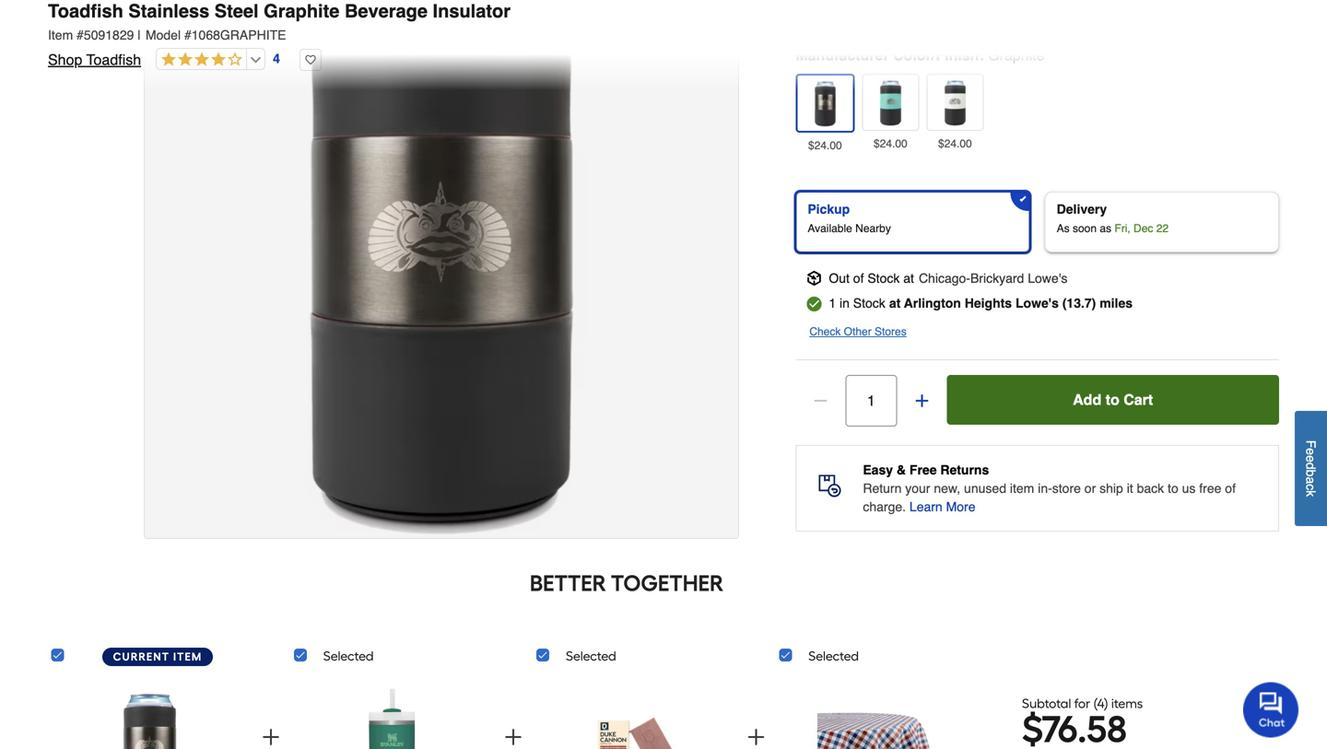 Task type: describe. For each thing, give the bounding box(es) containing it.
f e e d b a c k button
[[1295, 411, 1327, 526]]

arlington
[[904, 296, 961, 310]]

manufacturer color/finish : graphite
[[796, 46, 1045, 63]]

0 vertical spatial (
[[1062, 296, 1067, 310]]

chat invite button image
[[1243, 682, 1300, 738]]

&
[[897, 462, 906, 477]]

dec
[[1134, 222, 1153, 235]]

:
[[979, 46, 984, 63]]

option group containing pickup
[[788, 184, 1287, 260]]

insulator
[[433, 0, 511, 22]]

learn
[[910, 499, 943, 514]]

selected for stanley quencher 20-fl oz stainless steel insulated tumbler image
[[323, 648, 374, 664]]

back
[[1137, 481, 1164, 496]]

pickup
[[808, 202, 850, 216]]

free
[[910, 462, 937, 477]]

1 horizontal spatial 4
[[1097, 696, 1104, 712]]

subtotal
[[1022, 696, 1071, 712]]

out of stock at chicago-brickyard lowe's
[[829, 271, 1068, 286]]

stanley quencher 20-fl oz stainless steel insulated tumbler image
[[332, 681, 452, 749]]

1 # from the left
[[77, 28, 84, 42]]

chicago-
[[919, 271, 970, 286]]

returns
[[940, 462, 989, 477]]

together
[[611, 570, 724, 597]]

more
[[946, 499, 976, 514]]

pickup available nearby
[[808, 202, 891, 235]]

items
[[1111, 696, 1143, 712]]

nearby
[[855, 222, 891, 235]]

Stepper number input field with increment and decrement buttons number field
[[845, 375, 897, 427]]

model
[[146, 28, 181, 42]]

stock for of
[[868, 271, 900, 286]]

available
[[808, 222, 852, 235]]

b
[[1304, 470, 1318, 477]]

1
[[829, 296, 836, 310]]

c
[[1304, 484, 1318, 490]]

plus image for current item
[[260, 726, 282, 748]]

better
[[530, 570, 606, 597]]

miles
[[1100, 296, 1133, 310]]

1068graphite
[[191, 28, 286, 42]]

to inside easy & free returns return your new, unused item in-store or ship it back to us free of charge.
[[1168, 481, 1179, 496]]

title image
[[53, 0, 110, 5]]

unused
[[964, 481, 1006, 496]]

out
[[829, 271, 850, 286]]

dii red, white, and blue check tablecloth image
[[818, 681, 937, 749]]

charge.
[[863, 499, 906, 514]]

0 vertical spatial of
[[853, 271, 864, 286]]

cart
[[1124, 391, 1153, 408]]

5091829
[[84, 28, 134, 42]]

as
[[1100, 222, 1112, 235]]

|
[[138, 28, 141, 42]]

22
[[1156, 222, 1169, 235]]

2 # from the left
[[184, 28, 191, 42]]

check
[[810, 325, 841, 338]]

beverage
[[345, 0, 428, 22]]

of inside easy & free returns return your new, unused item in-store or ship it back to us free of charge.
[[1225, 481, 1236, 496]]

$24.00 for teal image
[[874, 137, 908, 150]]

f e e d b a c k
[[1304, 440, 1318, 497]]

f
[[1304, 440, 1318, 448]]

plus image for selected
[[502, 726, 525, 748]]

at for chicago-brickyard lowe's
[[903, 271, 914, 286]]

other
[[844, 325, 872, 338]]

easy
[[863, 462, 893, 477]]

$24.00 for graphite image
[[808, 139, 842, 152]]

item
[[1010, 481, 1034, 496]]

better together
[[530, 570, 724, 597]]

brickyard
[[970, 271, 1024, 286]]

pickup image
[[807, 271, 821, 286]]

stock for in
[[853, 296, 886, 310]]

1 horizontal spatial (
[[1094, 696, 1097, 712]]

1 in stock at arlington heights lowe's ( 13.7 ) miles
[[829, 296, 1133, 310]]



Task type: vqa. For each thing, say whether or not it's contained in the screenshot.
Nearby
yes



Task type: locate. For each thing, give the bounding box(es) containing it.
of right free
[[1225, 481, 1236, 496]]

color/finish
[[893, 46, 979, 63]]

stock right out
[[868, 271, 900, 286]]

0 horizontal spatial to
[[1106, 391, 1120, 408]]

new,
[[934, 481, 961, 496]]

4 stars image
[[157, 52, 243, 69]]

# right item in the left of the page
[[77, 28, 84, 42]]

e
[[1304, 448, 1318, 455], [1304, 455, 1318, 462]]

at for at
[[889, 296, 901, 310]]

item
[[173, 650, 202, 663]]

return
[[863, 481, 902, 496]]

item
[[48, 28, 73, 42]]

free
[[1199, 481, 1222, 496]]

3 selected from the left
[[809, 648, 859, 664]]

us
[[1182, 481, 1196, 496]]

0 horizontal spatial selected
[[323, 648, 374, 664]]

soon
[[1073, 222, 1097, 235]]

to left the us at the right bottom of page
[[1168, 481, 1179, 496]]

graphite up heart outline image
[[264, 0, 340, 22]]

at
[[903, 271, 914, 286], [889, 296, 901, 310]]

toadfish stainless steel graphite beverage insulator item # 5091829 | model # 1068graphite
[[48, 0, 511, 42]]

0 vertical spatial graphite
[[264, 0, 340, 22]]

heart outline image
[[299, 49, 322, 71]]

1 vertical spatial stock
[[853, 296, 886, 310]]

0 horizontal spatial (
[[1062, 296, 1067, 310]]

$24.00 for white image
[[938, 137, 972, 150]]

store
[[1052, 481, 1081, 496]]

lowe's left 13.7
[[1016, 296, 1059, 310]]

for
[[1074, 696, 1090, 712]]

selected for dii red, white, and blue check tablecloth image
[[809, 648, 859, 664]]

graphite inside toadfish stainless steel graphite beverage insulator item # 5091829 | model # 1068graphite
[[264, 0, 340, 22]]

steel
[[215, 0, 259, 22]]

1 vertical spatial plus image
[[745, 726, 767, 748]]

selected up stanley quencher 20-fl oz stainless steel insulated tumbler image
[[323, 648, 374, 664]]

1 horizontal spatial #
[[184, 28, 191, 42]]

2 horizontal spatial $24.00
[[938, 137, 972, 150]]

white image
[[931, 78, 979, 126]]

toadfish up 5091829
[[48, 0, 123, 22]]

1 vertical spatial toadfish
[[86, 51, 141, 68]]

lowe's for heights
[[1016, 296, 1059, 310]]

1 vertical spatial 4
[[1097, 696, 1104, 712]]

toadfish  #1068graphite image
[[145, 0, 738, 538]]

check circle filled image
[[807, 297, 821, 311]]

1 vertical spatial graphite
[[988, 46, 1045, 63]]

1 plus image from the left
[[260, 726, 282, 748]]

0 horizontal spatial of
[[853, 271, 864, 286]]

( right for
[[1094, 696, 1097, 712]]

to inside button
[[1106, 391, 1120, 408]]

lowe's for brickyard
[[1028, 271, 1068, 286]]

option group
[[788, 184, 1287, 260]]

0 horizontal spatial #
[[77, 28, 84, 42]]

toadfish stainless steel graphite beverage insulator image
[[90, 681, 209, 749]]

)
[[1092, 296, 1096, 310], [1104, 696, 1108, 712]]

to right add
[[1106, 391, 1120, 408]]

0 horizontal spatial )
[[1092, 296, 1096, 310]]

toadfish
[[48, 0, 123, 22], [86, 51, 141, 68]]

ship
[[1100, 481, 1123, 496]]

graphite image
[[801, 79, 849, 127]]

13.7
[[1067, 296, 1092, 310]]

# right the model
[[184, 28, 191, 42]]

0 horizontal spatial 4
[[273, 51, 280, 66]]

delivery as soon as fri, dec 22
[[1057, 202, 1169, 235]]

1 horizontal spatial selected
[[566, 648, 616, 664]]

$24.00 down white image
[[938, 137, 972, 150]]

4 left heart outline image
[[273, 51, 280, 66]]

0 vertical spatial at
[[903, 271, 914, 286]]

1 vertical spatial of
[[1225, 481, 1236, 496]]

shop toadfish
[[48, 51, 141, 68]]

$24.00
[[874, 137, 908, 150], [938, 137, 972, 150], [808, 139, 842, 152]]

of right out
[[853, 271, 864, 286]]

0 vertical spatial to
[[1106, 391, 1120, 408]]

1 e from the top
[[1304, 448, 1318, 455]]

stock right the in on the top right
[[853, 296, 886, 310]]

1 horizontal spatial of
[[1225, 481, 1236, 496]]

1 vertical spatial to
[[1168, 481, 1179, 496]]

1 vertical spatial )
[[1104, 696, 1108, 712]]

your
[[905, 481, 930, 496]]

better together heading
[[48, 568, 1206, 598]]

shop
[[48, 51, 82, 68]]

4
[[273, 51, 280, 66], [1097, 696, 1104, 712]]

easy & free returns return your new, unused item in-store or ship it back to us free of charge.
[[863, 462, 1236, 514]]

1 horizontal spatial $24.00
[[874, 137, 908, 150]]

0 vertical spatial )
[[1092, 296, 1096, 310]]

of
[[853, 271, 864, 286], [1225, 481, 1236, 496]]

graphite right :
[[988, 46, 1045, 63]]

it
[[1127, 481, 1133, 496]]

in
[[840, 296, 850, 310]]

0 horizontal spatial at
[[889, 296, 901, 310]]

as
[[1057, 222, 1070, 235]]

selected for the duke cannon supply co. big american bourbon soap - 10oz bar - rich oak barrel scent - made with buffalo trace bourbon image
[[566, 648, 616, 664]]

4 right for
[[1097, 696, 1104, 712]]

1 horizontal spatial plus image
[[913, 392, 931, 410]]

2 e from the top
[[1304, 455, 1318, 462]]

check other stores button
[[810, 322, 907, 341]]

minus image
[[811, 392, 830, 410]]

current item
[[113, 650, 202, 663]]

$24.00 down graphite image
[[808, 139, 842, 152]]

toadfish down 5091829
[[86, 51, 141, 68]]

lowe's
[[1028, 271, 1068, 286], [1016, 296, 1059, 310]]

e up d
[[1304, 448, 1318, 455]]

0 horizontal spatial plus image
[[260, 726, 282, 748]]

fri,
[[1115, 222, 1131, 235]]

) left items
[[1104, 696, 1108, 712]]

e up b
[[1304, 455, 1318, 462]]

0 vertical spatial 4
[[273, 51, 280, 66]]

0 horizontal spatial plus image
[[745, 726, 767, 748]]

1 vertical spatial lowe's
[[1016, 296, 1059, 310]]

learn more link
[[910, 497, 976, 516]]

k
[[1304, 490, 1318, 497]]

at up 'stores'
[[889, 296, 901, 310]]

1 vertical spatial (
[[1094, 696, 1097, 712]]

lowe's up 13.7
[[1028, 271, 1068, 286]]

plus image
[[260, 726, 282, 748], [502, 726, 525, 748]]

2 selected from the left
[[566, 648, 616, 664]]

2 plus image from the left
[[502, 726, 525, 748]]

1 horizontal spatial graphite
[[988, 46, 1045, 63]]

1 selected from the left
[[323, 648, 374, 664]]

#
[[77, 28, 84, 42], [184, 28, 191, 42]]

subtotal for ( 4 ) items
[[1022, 696, 1143, 712]]

add
[[1073, 391, 1102, 408]]

1 vertical spatial at
[[889, 296, 901, 310]]

stores
[[875, 325, 907, 338]]

graphite for steel
[[264, 0, 340, 22]]

0 vertical spatial stock
[[868, 271, 900, 286]]

1 horizontal spatial )
[[1104, 696, 1108, 712]]

stainless
[[128, 0, 209, 22]]

0 vertical spatial toadfish
[[48, 0, 123, 22]]

$24.00 down teal image
[[874, 137, 908, 150]]

0 vertical spatial lowe's
[[1028, 271, 1068, 286]]

graphite for :
[[988, 46, 1045, 63]]

2 horizontal spatial selected
[[809, 648, 859, 664]]

1 horizontal spatial to
[[1168, 481, 1179, 496]]

(
[[1062, 296, 1067, 310], [1094, 696, 1097, 712]]

( left 'miles'
[[1062, 296, 1067, 310]]

0 horizontal spatial $24.00
[[808, 139, 842, 152]]

1 horizontal spatial at
[[903, 271, 914, 286]]

0 vertical spatial plus image
[[913, 392, 931, 410]]

selected
[[323, 648, 374, 664], [566, 648, 616, 664], [809, 648, 859, 664]]

teal image
[[867, 78, 915, 126]]

0 horizontal spatial graphite
[[264, 0, 340, 22]]

manufacturer
[[796, 46, 889, 63]]

check other stores
[[810, 325, 907, 338]]

learn more
[[910, 499, 976, 514]]

stock
[[868, 271, 900, 286], [853, 296, 886, 310]]

add to cart
[[1073, 391, 1153, 408]]

delivery
[[1057, 202, 1107, 216]]

in-
[[1038, 481, 1052, 496]]

at up arlington
[[903, 271, 914, 286]]

a
[[1304, 477, 1318, 484]]

selected up the duke cannon supply co. big american bourbon soap - 10oz bar - rich oak barrel scent - made with buffalo trace bourbon image
[[566, 648, 616, 664]]

or
[[1085, 481, 1096, 496]]

item number 5 0 9 1 8 2 9 and model number 1 0 6 8 g r a p h i t e element
[[48, 26, 1279, 44]]

selected up dii red, white, and blue check tablecloth image
[[809, 648, 859, 664]]

current
[[113, 650, 170, 663]]

duke cannon supply co. big american bourbon soap - 10oz bar - rich oak barrel scent - made with buffalo trace bourbon image
[[575, 681, 695, 749]]

1 horizontal spatial plus image
[[502, 726, 525, 748]]

graphite
[[264, 0, 340, 22], [988, 46, 1045, 63]]

heights
[[965, 296, 1012, 310]]

d
[[1304, 462, 1318, 470]]

) left 'miles'
[[1092, 296, 1096, 310]]

plus image
[[913, 392, 931, 410], [745, 726, 767, 748]]

add to cart button
[[947, 375, 1279, 425]]

toadfish inside toadfish stainless steel graphite beverage insulator item # 5091829 | model # 1068graphite
[[48, 0, 123, 22]]



